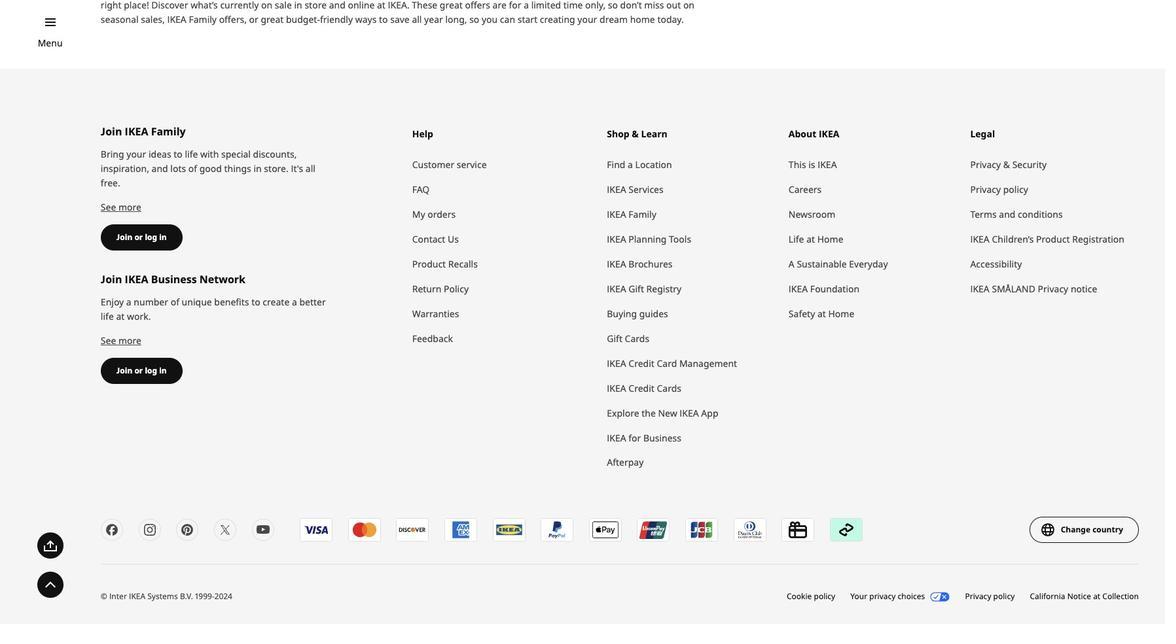 Task type: vqa. For each thing, say whether or not it's contained in the screenshot.
My orders link
yes



Task type: locate. For each thing, give the bounding box(es) containing it.
0 vertical spatial of
[[188, 162, 197, 175]]

1 vertical spatial privacy policy link
[[965, 591, 1015, 604]]

2 or from the top
[[134, 365, 143, 376]]

ikea down "terms"
[[970, 233, 990, 245]]

1 vertical spatial in
[[159, 231, 167, 243]]

1 horizontal spatial a
[[292, 296, 297, 308]]

1 vertical spatial life
[[101, 310, 114, 322]]

2 log from the top
[[145, 365, 157, 376]]

find a location
[[607, 158, 672, 171]]

privacy down accessibility link at the top right
[[1038, 283, 1068, 295]]

paypal image
[[542, 519, 573, 542]]

gift up buying guides
[[629, 283, 644, 295]]

good
[[199, 162, 222, 175]]

1 vertical spatial more
[[118, 334, 141, 347]]

country
[[1093, 525, 1123, 536]]

log up join ikea business network
[[145, 231, 157, 243]]

family
[[151, 124, 186, 139], [629, 208, 656, 220]]

see for join ikea business network
[[101, 334, 116, 347]]

0 vertical spatial see more link
[[101, 201, 141, 213]]

accessibility
[[970, 258, 1022, 270]]

log down work.
[[145, 365, 157, 376]]

0 vertical spatial and
[[152, 162, 168, 175]]

product
[[1036, 233, 1070, 245], [412, 258, 446, 270]]

collection
[[1103, 591, 1139, 603]]

0 horizontal spatial a
[[126, 296, 131, 308]]

1 vertical spatial privacy policy
[[965, 591, 1015, 603]]

a sustainable everyday
[[789, 258, 888, 270]]

careers
[[789, 183, 822, 196]]

jcb image
[[686, 519, 718, 542]]

0 vertical spatial business
[[151, 272, 197, 286]]

1 vertical spatial or
[[134, 365, 143, 376]]

0 horizontal spatial and
[[152, 162, 168, 175]]

and right "terms"
[[999, 208, 1016, 220]]

privacy policy down &
[[970, 183, 1028, 196]]

join or log in up join ikea business network
[[116, 231, 167, 243]]

list
[[300, 519, 876, 550], [101, 519, 287, 550]]

privacy up "terms"
[[970, 183, 1001, 196]]

see down free.
[[101, 201, 116, 213]]

life down enjoy
[[101, 310, 114, 322]]

a inside "link"
[[628, 158, 633, 171]]

policy up terms and conditions
[[1003, 183, 1028, 196]]

0 vertical spatial gift
[[629, 283, 644, 295]]

1 horizontal spatial gift
[[629, 283, 644, 295]]

or for family
[[134, 231, 143, 243]]

bring your ideas to life with special discounts, inspiration, and lots of good things in store. it's all free.
[[101, 148, 315, 189]]

gift inside "gift cards" link
[[607, 332, 623, 345]]

privacy & security link
[[970, 152, 1139, 177]]

join ikea family
[[101, 124, 186, 139]]

see more down work.
[[101, 334, 141, 347]]

to inside "enjoy a number of unique benefits to create a better life at work."
[[251, 296, 260, 308]]

choices
[[898, 591, 925, 603]]

1 vertical spatial see
[[101, 334, 116, 347]]

1 log from the top
[[145, 231, 157, 243]]

ikea brochures
[[607, 258, 673, 270]]

1 vertical spatial gift
[[607, 332, 623, 345]]

more down free.
[[118, 201, 141, 213]]

ikea left app
[[680, 407, 699, 419]]

business up number
[[151, 272, 197, 286]]

more down work.
[[118, 334, 141, 347]]

bring
[[101, 148, 124, 160]]

0 vertical spatial privacy policy link
[[970, 177, 1139, 202]]

ikea up explore
[[607, 382, 626, 394]]

ikea foundation link
[[789, 277, 957, 302]]

join or log in button down work.
[[101, 358, 182, 384]]

a left 'better' at the left top of page
[[292, 296, 297, 308]]

1 join or log in from the top
[[116, 231, 167, 243]]

2 join or log in from the top
[[116, 365, 167, 376]]

0 horizontal spatial of
[[171, 296, 179, 308]]

0 vertical spatial credit
[[629, 357, 655, 370]]

or down work.
[[134, 365, 143, 376]]

2 see more link from the top
[[101, 334, 141, 347]]

privacy & security
[[970, 158, 1047, 171]]

explore the new ikea app link
[[607, 401, 776, 426]]

1 see more link from the top
[[101, 201, 141, 213]]

buy now pay later with afterpay image
[[831, 519, 862, 542]]

notice
[[1067, 591, 1091, 603]]

in for family
[[159, 231, 167, 243]]

recalls
[[448, 258, 478, 270]]

to left create
[[251, 296, 260, 308]]

it's
[[291, 162, 303, 175]]

0 vertical spatial log
[[145, 231, 157, 243]]

0 horizontal spatial to
[[174, 148, 182, 160]]

enjoy a number of unique benefits to create a better life at work.
[[101, 296, 326, 322]]

1 vertical spatial to
[[251, 296, 260, 308]]

gift cards link
[[607, 326, 776, 351]]

ikea gift registry
[[607, 283, 682, 295]]

california notice at collection link
[[1030, 591, 1139, 604]]

life left with
[[185, 148, 198, 160]]

credit up ikea credit cards
[[629, 357, 655, 370]]

0 vertical spatial life
[[185, 148, 198, 160]]

1 vertical spatial log
[[145, 365, 157, 376]]

discover image
[[397, 519, 429, 542]]

newsroom
[[789, 208, 836, 220]]

2 vertical spatial in
[[159, 365, 167, 376]]

instagram image
[[142, 523, 157, 538]]

terms and conditions
[[970, 208, 1063, 220]]

privacy policy link up conditions
[[970, 177, 1139, 202]]

1 more from the top
[[118, 201, 141, 213]]

business down explore the new ikea app
[[643, 432, 681, 444]]

life
[[789, 233, 804, 245]]

ikea family link
[[607, 202, 776, 227]]

terms and conditions link
[[970, 202, 1139, 227]]

1 vertical spatial see more link
[[101, 334, 141, 347]]

1 see from the top
[[101, 201, 116, 213]]

cards down buying guides
[[625, 332, 649, 345]]

return policy link
[[412, 277, 594, 302]]

0 horizontal spatial life
[[101, 310, 114, 322]]

privacy left &
[[970, 158, 1001, 171]]

0 vertical spatial see more
[[101, 201, 141, 213]]

ikea credit card management link
[[607, 351, 776, 376]]

see more
[[101, 201, 141, 213], [101, 334, 141, 347]]

foundation
[[810, 283, 860, 295]]

see more link down free.
[[101, 201, 141, 213]]

gift down the buying
[[607, 332, 623, 345]]

privacy inside privacy & security link
[[970, 158, 1001, 171]]

ikea credit cards link
[[607, 376, 776, 401]]

a right find
[[628, 158, 633, 171]]

at inside "enjoy a number of unique benefits to create a better life at work."
[[116, 310, 125, 322]]

ikea left for
[[607, 432, 626, 444]]

0 vertical spatial product
[[1036, 233, 1070, 245]]

1 horizontal spatial product
[[1036, 233, 1070, 245]]

mastercard image
[[349, 519, 380, 542]]

privacy
[[870, 591, 896, 603]]

at down enjoy
[[116, 310, 125, 322]]

all
[[306, 162, 315, 175]]

2 more from the top
[[118, 334, 141, 347]]

join up bring
[[101, 124, 122, 139]]

at
[[807, 233, 815, 245], [818, 307, 826, 320], [116, 310, 125, 322], [1093, 591, 1101, 603]]

0 horizontal spatial gift
[[607, 332, 623, 345]]

0 vertical spatial see
[[101, 201, 116, 213]]

in for business
[[159, 365, 167, 376]]

for
[[629, 432, 641, 444]]

2 join or log in button from the top
[[101, 358, 182, 384]]

privacy for the topmost privacy policy link
[[970, 183, 1001, 196]]

warranties link
[[412, 302, 594, 326]]

1 vertical spatial join or log in button
[[101, 358, 182, 384]]

2024
[[215, 591, 232, 603]]

safety at home
[[789, 307, 854, 320]]

policy for cookie policy link
[[814, 591, 835, 603]]

pinterest image
[[179, 523, 195, 538]]

cards up new at right bottom
[[657, 382, 681, 394]]

policy left california
[[993, 591, 1015, 603]]

facebook image
[[104, 523, 120, 538]]

1 vertical spatial home
[[828, 307, 854, 320]]

1 vertical spatial credit
[[629, 382, 655, 394]]

afterpay link
[[607, 451, 776, 476]]

home for life at home
[[817, 233, 843, 245]]

privacy policy right california consumer privacy act (ccpa) opt-out icon
[[965, 591, 1015, 603]]

credit
[[629, 357, 655, 370], [629, 382, 655, 394]]

ikea right inter
[[129, 591, 145, 603]]

1 see more from the top
[[101, 201, 141, 213]]

life
[[185, 148, 198, 160], [101, 310, 114, 322]]

1 horizontal spatial life
[[185, 148, 198, 160]]

see down enjoy
[[101, 334, 116, 347]]

2 horizontal spatial a
[[628, 158, 633, 171]]

0 vertical spatial family
[[151, 124, 186, 139]]

at right safety
[[818, 307, 826, 320]]

policy
[[1003, 183, 1028, 196], [814, 591, 835, 603], [993, 591, 1015, 603]]

1 vertical spatial see more
[[101, 334, 141, 347]]

2 credit from the top
[[629, 382, 655, 394]]

1 vertical spatial business
[[643, 432, 681, 444]]

product inside ikea children's product registration 'link'
[[1036, 233, 1070, 245]]

a
[[789, 258, 795, 270]]

security
[[1012, 158, 1047, 171]]

1 vertical spatial product
[[412, 258, 446, 270]]

return policy
[[412, 283, 469, 295]]

1 horizontal spatial of
[[188, 162, 197, 175]]

1 horizontal spatial business
[[643, 432, 681, 444]]

family inside ikea family link
[[629, 208, 656, 220]]

log for family
[[145, 231, 157, 243]]

my
[[412, 208, 425, 220]]

and down the ideas
[[152, 162, 168, 175]]

of right "lots"
[[188, 162, 197, 175]]

join or log in button up join ikea business network
[[101, 224, 182, 250]]

1 vertical spatial join or log in
[[116, 365, 167, 376]]

log for business
[[145, 365, 157, 376]]

policy right cookie
[[814, 591, 835, 603]]

1 horizontal spatial to
[[251, 296, 260, 308]]

customer
[[412, 158, 454, 171]]

0 horizontal spatial product
[[412, 258, 446, 270]]

0 horizontal spatial family
[[151, 124, 186, 139]]

to inside bring your ideas to life with special discounts, inspiration, and lots of good things in store. it's all free.
[[174, 148, 182, 160]]

ikea services
[[607, 183, 664, 196]]

1 horizontal spatial family
[[629, 208, 656, 220]]

ikea
[[125, 124, 148, 139], [818, 158, 837, 171], [607, 183, 626, 196], [607, 208, 626, 220], [607, 233, 626, 245], [970, 233, 990, 245], [607, 258, 626, 270], [125, 272, 148, 286], [607, 283, 626, 295], [789, 283, 808, 295], [970, 283, 990, 295], [607, 357, 626, 370], [607, 382, 626, 394], [680, 407, 699, 419], [607, 432, 626, 444], [129, 591, 145, 603]]

ikea up number
[[125, 272, 148, 286]]

ikea left brochures
[[607, 258, 626, 270]]

2 see more from the top
[[101, 334, 141, 347]]

unique
[[182, 296, 212, 308]]

newsroom link
[[789, 202, 957, 227]]

0 vertical spatial cards
[[625, 332, 649, 345]]

1 vertical spatial cards
[[657, 382, 681, 394]]

life inside bring your ideas to life with special discounts, inspiration, and lots of good things in store. it's all free.
[[185, 148, 198, 160]]

1 vertical spatial of
[[171, 296, 179, 308]]

0 vertical spatial join or log in
[[116, 231, 167, 243]]

1 vertical spatial and
[[999, 208, 1016, 220]]

1 credit from the top
[[629, 357, 655, 370]]

product down terms and conditions link
[[1036, 233, 1070, 245]]

privacy for the bottom privacy policy link
[[965, 591, 991, 603]]

ikea children's product registration
[[970, 233, 1125, 245]]

at right life
[[807, 233, 815, 245]]

0 horizontal spatial business
[[151, 272, 197, 286]]

0 vertical spatial home
[[817, 233, 843, 245]]

to
[[174, 148, 182, 160], [251, 296, 260, 308]]

ikea småland privacy notice link
[[970, 277, 1139, 302]]

see more link down work.
[[101, 334, 141, 347]]

0 vertical spatial more
[[118, 201, 141, 213]]

of left 'unique' at the top of the page
[[171, 296, 179, 308]]

work.
[[127, 310, 151, 322]]

business for for
[[643, 432, 681, 444]]

apple pay image
[[590, 519, 621, 542]]

1 horizontal spatial and
[[999, 208, 1016, 220]]

and inside terms and conditions link
[[999, 208, 1016, 220]]

1 or from the top
[[134, 231, 143, 243]]

1 join or log in button from the top
[[101, 224, 182, 250]]

life inside "enjoy a number of unique benefits to create a better life at work."
[[101, 310, 114, 322]]

0 horizontal spatial cards
[[625, 332, 649, 345]]

at right 'notice'
[[1093, 591, 1101, 603]]

join or log in for family
[[116, 231, 167, 243]]

ikea down ikea family
[[607, 233, 626, 245]]

more for business
[[118, 334, 141, 347]]

0 vertical spatial to
[[174, 148, 182, 160]]

amex image
[[445, 519, 477, 542]]

services
[[629, 183, 664, 196]]

ikea up your in the left of the page
[[125, 124, 148, 139]]

privacy right california consumer privacy act (ccpa) opt-out icon
[[965, 591, 991, 603]]

see more link
[[101, 201, 141, 213], [101, 334, 141, 347]]

product down the contact at the left of the page
[[412, 258, 446, 270]]

home up a sustainable everyday
[[817, 233, 843, 245]]

product inside product recalls "link"
[[412, 258, 446, 270]]

0 vertical spatial in
[[254, 162, 262, 175]]

and inside bring your ideas to life with special discounts, inspiration, and lots of good things in store. it's all free.
[[152, 162, 168, 175]]

0 vertical spatial or
[[134, 231, 143, 243]]

privacy policy link right california consumer privacy act (ccpa) opt-out icon
[[965, 591, 1015, 604]]

1 vertical spatial family
[[629, 208, 656, 220]]

family up the ideas
[[151, 124, 186, 139]]

ikea children's product registration link
[[970, 227, 1139, 252]]

ikea foundation
[[789, 283, 860, 295]]

your privacy choices
[[851, 591, 925, 603]]

or for business
[[134, 365, 143, 376]]

credit up the
[[629, 382, 655, 394]]

2 see from the top
[[101, 334, 116, 347]]

home
[[817, 233, 843, 245], [828, 307, 854, 320]]

planning
[[629, 233, 667, 245]]

or up join ikea business network
[[134, 231, 143, 243]]

ikea gift card image
[[783, 519, 814, 542]]

a right enjoy
[[126, 296, 131, 308]]

join or log in down work.
[[116, 365, 167, 376]]

to up "lots"
[[174, 148, 182, 160]]

youtube image
[[255, 523, 271, 538]]

of inside "enjoy a number of unique benefits to create a better life at work."
[[171, 296, 179, 308]]

family down the services in the right top of the page
[[629, 208, 656, 220]]

1 horizontal spatial cards
[[657, 382, 681, 394]]

ikea brochures link
[[607, 252, 776, 277]]

0 vertical spatial join or log in button
[[101, 224, 182, 250]]

your
[[851, 591, 867, 603]]

california notice at collection
[[1030, 591, 1139, 603]]

inter
[[109, 591, 127, 603]]

home down foundation in the right top of the page
[[828, 307, 854, 320]]

join
[[101, 124, 122, 139], [116, 231, 132, 243], [101, 272, 122, 286], [116, 365, 132, 376]]

see more down free.
[[101, 201, 141, 213]]

log
[[145, 231, 157, 243], [145, 365, 157, 376]]



Task type: describe. For each thing, give the bounding box(es) containing it.
your privacy choices link
[[851, 591, 950, 604]]

union pay image
[[638, 519, 670, 542]]

ikea down gift cards
[[607, 357, 626, 370]]

b.v.
[[180, 591, 193, 603]]

this is ikea link
[[789, 152, 957, 177]]

ikea up safety
[[789, 283, 808, 295]]

gift inside 'ikea gift registry' link
[[629, 283, 644, 295]]

cookie policy link
[[787, 591, 835, 604]]

customer service
[[412, 158, 487, 171]]

see for join ikea family
[[101, 201, 116, 213]]

change country
[[1061, 525, 1123, 536]]

business for ikea
[[151, 272, 197, 286]]

privacy for privacy & security link
[[970, 158, 1001, 171]]

privacy inside ikea småland privacy notice link
[[1038, 283, 1068, 295]]

ikea for business
[[607, 432, 681, 444]]

systems
[[147, 591, 178, 603]]

explore
[[607, 407, 639, 419]]

see more for join ikea business network
[[101, 334, 141, 347]]

lots
[[170, 162, 186, 175]]

contact us link
[[412, 227, 594, 252]]

product recalls
[[412, 258, 478, 270]]

your
[[126, 148, 146, 160]]

warranties
[[412, 307, 459, 320]]

see more link for join ikea business network
[[101, 334, 141, 347]]

policy
[[444, 283, 469, 295]]

ikea down ikea services
[[607, 208, 626, 220]]

a for enjoy
[[126, 296, 131, 308]]

brochures
[[629, 258, 673, 270]]

join down work.
[[116, 365, 132, 376]]

this is ikea
[[789, 158, 837, 171]]

store.
[[264, 162, 289, 175]]

ikea for business link
[[607, 426, 776, 451]]

more for family
[[118, 201, 141, 213]]

ikea up the buying
[[607, 283, 626, 295]]

in inside bring your ideas to life with special discounts, inspiration, and lots of good things in store. it's all free.
[[254, 162, 262, 175]]

afterpay
[[607, 457, 644, 469]]

policy for the bottom privacy policy link
[[993, 591, 1015, 603]]

home for safety at home
[[828, 307, 854, 320]]

card
[[657, 357, 677, 370]]

children's
[[992, 233, 1034, 245]]

ikea credit card management
[[607, 357, 737, 370]]

conditions
[[1018, 208, 1063, 220]]

orders
[[428, 208, 456, 220]]

menu button
[[38, 36, 63, 50]]

is
[[809, 158, 815, 171]]

free.
[[101, 177, 120, 189]]

0 horizontal spatial list
[[101, 519, 287, 550]]

tools
[[669, 233, 691, 245]]

diners image
[[735, 519, 766, 542]]

x image
[[217, 523, 233, 538]]

buying guides
[[607, 307, 668, 320]]

of inside bring your ideas to life with special discounts, inspiration, and lots of good things in store. it's all free.
[[188, 162, 197, 175]]

0 vertical spatial privacy policy
[[970, 183, 1028, 196]]

credit for cards
[[629, 382, 655, 394]]

1 horizontal spatial list
[[300, 519, 876, 550]]

ikea credit card image
[[494, 519, 525, 542]]

ikea down accessibility
[[970, 283, 990, 295]]

app
[[701, 407, 718, 419]]

things
[[224, 162, 251, 175]]

change country link
[[1029, 517, 1139, 544]]

ikea gift registry link
[[607, 277, 776, 302]]

cookie policy
[[787, 591, 835, 603]]

policy for the topmost privacy policy link
[[1003, 183, 1028, 196]]

customer service link
[[412, 152, 594, 177]]

see more for join ikea family
[[101, 201, 141, 213]]

return
[[412, 283, 441, 295]]

ikea småland privacy notice
[[970, 283, 1097, 295]]

life at home link
[[789, 227, 957, 252]]

my orders link
[[412, 202, 594, 227]]

us
[[448, 233, 459, 245]]

ikea right the is at the top of page
[[818, 158, 837, 171]]

1999-
[[195, 591, 215, 603]]

ikea family
[[607, 208, 656, 220]]

buying guides link
[[607, 302, 776, 326]]

safety
[[789, 307, 815, 320]]

faq
[[412, 183, 430, 196]]

join or log in for business
[[116, 365, 167, 376]]

change
[[1061, 525, 1091, 536]]

california consumer privacy act (ccpa) opt-out icon image
[[930, 591, 950, 604]]

safety at home link
[[789, 302, 957, 326]]

create
[[263, 296, 290, 308]]

join down free.
[[116, 231, 132, 243]]

registration
[[1072, 233, 1125, 245]]

my orders
[[412, 208, 456, 220]]

everyday
[[849, 258, 888, 270]]

service
[[457, 158, 487, 171]]

special
[[221, 148, 251, 160]]

gift cards
[[607, 332, 649, 345]]

a for find
[[628, 158, 633, 171]]

join or log in button for family
[[101, 224, 182, 250]]

© inter ikea systems b.v. 1999-2024
[[101, 591, 232, 603]]

ikea planning tools link
[[607, 227, 776, 252]]

explore the new ikea app
[[607, 407, 718, 419]]

ideas
[[149, 148, 171, 160]]

credit for card
[[629, 357, 655, 370]]

with
[[200, 148, 219, 160]]

©
[[101, 591, 107, 603]]

contact us
[[412, 233, 459, 245]]

discounts,
[[253, 148, 297, 160]]

find a location link
[[607, 152, 776, 177]]

join up enjoy
[[101, 272, 122, 286]]

a sustainable everyday link
[[789, 252, 957, 277]]

ikea down find
[[607, 183, 626, 196]]

careers link
[[789, 177, 957, 202]]

terms
[[970, 208, 997, 220]]

this
[[789, 158, 806, 171]]

visa image
[[301, 519, 332, 542]]

ikea inside 'link'
[[970, 233, 990, 245]]

join or log in button for business
[[101, 358, 182, 384]]

see more link for join ikea family
[[101, 201, 141, 213]]

registry
[[646, 283, 682, 295]]



